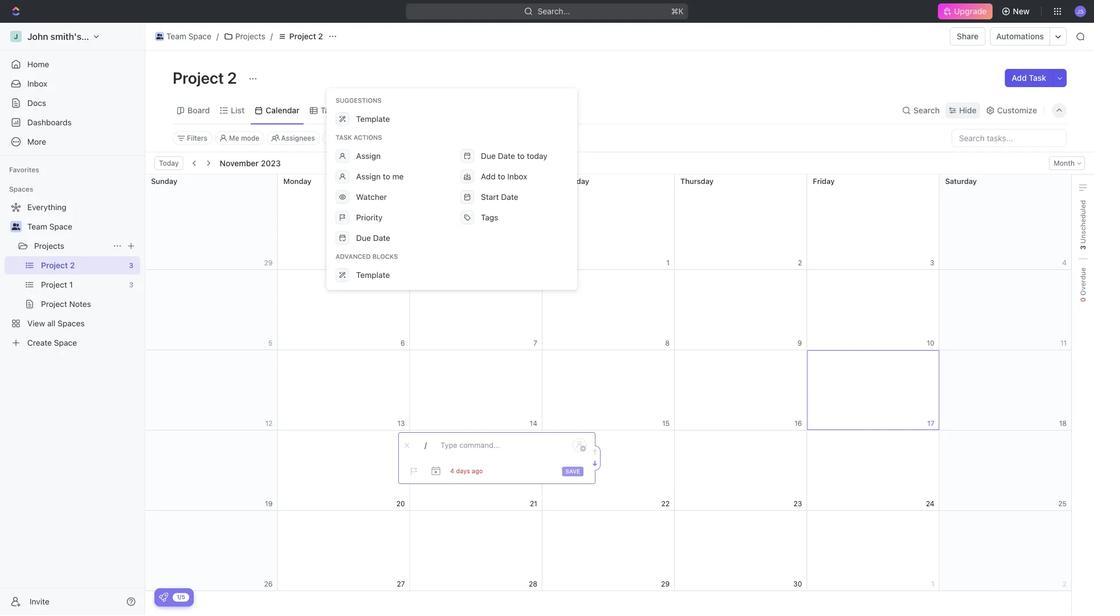 Task type: describe. For each thing, give the bounding box(es) containing it.
1 horizontal spatial projects
[[235, 32, 265, 41]]

0 vertical spatial project
[[289, 32, 316, 41]]

gantt
[[362, 106, 383, 115]]

grid containing sunday
[[145, 173, 1072, 615]]

3
[[1079, 246, 1087, 250]]

to for assign to me
[[383, 172, 390, 181]]

user group image
[[156, 34, 163, 39]]

board
[[187, 106, 210, 115]]

search
[[914, 106, 940, 115]]

1 horizontal spatial team
[[166, 32, 186, 41]]

user group image
[[12, 223, 20, 230]]

hide button
[[946, 103, 980, 119]]

add for add task
[[1012, 73, 1027, 83]]

today
[[527, 151, 547, 161]]

2 horizontal spatial /
[[425, 441, 427, 450]]

19
[[265, 500, 273, 508]]

watcher
[[356, 192, 387, 202]]

home link
[[5, 55, 140, 74]]

blocks
[[372, 253, 398, 260]]

onboarding checklist button element
[[159, 593, 168, 602]]

0
[[1079, 298, 1087, 302]]

list link
[[229, 103, 245, 119]]

date for due date to today
[[498, 151, 515, 161]]

ago
[[472, 468, 483, 475]]

1 row from the top
[[145, 173, 1072, 270]]

due for due date
[[356, 233, 371, 243]]

closed
[[356, 134, 378, 142]]

unscheduled
[[1079, 200, 1087, 246]]

add task button
[[1005, 69, 1053, 87]]

1/5
[[177, 594, 185, 601]]

advanced blocks
[[336, 253, 398, 260]]

due date to today
[[481, 151, 547, 161]]

due date
[[356, 233, 390, 243]]

add to inbox
[[481, 172, 527, 181]]

today
[[159, 159, 179, 167]]

tags
[[481, 213, 498, 222]]

18
[[1059, 420, 1067, 428]]

board link
[[185, 103, 210, 119]]

0 horizontal spatial project
[[173, 68, 224, 87]]

2 row from the top
[[145, 270, 1072, 350]]

start date
[[481, 192, 518, 202]]

gantt link
[[360, 103, 383, 119]]

list
[[231, 106, 245, 115]]

invite
[[30, 597, 49, 607]]

17
[[927, 420, 934, 428]]

monday
[[283, 177, 311, 186]]

1 horizontal spatial projects link
[[221, 30, 268, 43]]

tree inside sidebar navigation
[[5, 198, 140, 352]]

1 horizontal spatial inbox
[[507, 172, 527, 181]]

24
[[926, 500, 934, 508]]

table link
[[318, 103, 341, 119]]

save
[[566, 468, 580, 475]]

30
[[793, 580, 802, 588]]

days
[[456, 468, 470, 475]]

date for start date
[[501, 192, 518, 202]]

show closed button
[[322, 131, 383, 145]]

due for due date to today
[[481, 151, 496, 161]]

projects link inside tree
[[34, 237, 108, 255]]

23
[[794, 500, 802, 508]]

space inside sidebar navigation
[[49, 222, 72, 231]]

favorites
[[9, 166, 39, 174]]

priority
[[356, 213, 383, 222]]

docs link
[[5, 94, 140, 112]]

0 vertical spatial team space
[[166, 32, 211, 41]]

0 horizontal spatial /
[[216, 32, 219, 41]]

0 vertical spatial 2
[[318, 32, 323, 41]]

26
[[264, 580, 273, 588]]



Task type: locate. For each thing, give the bounding box(es) containing it.
task actions
[[336, 134, 382, 141]]

grid
[[145, 173, 1072, 615]]

inbox up docs on the top left
[[27, 79, 47, 88]]

assign up the watcher
[[356, 172, 381, 181]]

0 horizontal spatial team
[[27, 222, 47, 231]]

template
[[356, 114, 390, 124], [356, 270, 390, 280]]

assignees
[[281, 134, 315, 142]]

share
[[957, 32, 979, 41]]

0 vertical spatial team space link
[[152, 30, 214, 43]]

0 horizontal spatial team space link
[[27, 218, 138, 236]]

calendar link
[[263, 103, 300, 119]]

0 horizontal spatial projects
[[34, 241, 64, 251]]

4 row from the top
[[145, 431, 1072, 511]]

0 vertical spatial projects link
[[221, 30, 268, 43]]

inbox inside sidebar navigation
[[27, 79, 47, 88]]

0 vertical spatial due
[[481, 151, 496, 161]]

assign for assign
[[356, 151, 381, 161]]

1 vertical spatial assign
[[356, 172, 381, 181]]

4 days ago
[[450, 468, 483, 475]]

team
[[166, 32, 186, 41], [27, 222, 47, 231]]

inbox link
[[5, 75, 140, 93]]

2 horizontal spatial to
[[517, 151, 525, 161]]

add for add to inbox
[[481, 172, 496, 181]]

4 days ago button
[[450, 468, 483, 476]]

to left me
[[383, 172, 390, 181]]

27
[[397, 580, 405, 588]]

1 vertical spatial team space
[[27, 222, 72, 231]]

table
[[321, 106, 341, 115]]

inbox down due date to today
[[507, 172, 527, 181]]

team inside tree
[[27, 222, 47, 231]]

due up add to inbox
[[481, 151, 496, 161]]

project
[[289, 32, 316, 41], [173, 68, 224, 87]]

home
[[27, 60, 49, 69]]

projects link
[[221, 30, 268, 43], [34, 237, 108, 255]]

0 vertical spatial team
[[166, 32, 186, 41]]

0 horizontal spatial team space
[[27, 222, 72, 231]]

add inside button
[[1012, 73, 1027, 83]]

1 horizontal spatial 2
[[318, 32, 323, 41]]

team space
[[166, 32, 211, 41], [27, 222, 72, 231]]

1 vertical spatial inbox
[[507, 172, 527, 181]]

task up 'customize'
[[1029, 73, 1046, 83]]

date for due date
[[373, 233, 390, 243]]

assign to me
[[356, 172, 404, 181]]

0 horizontal spatial add
[[481, 172, 496, 181]]

assignees button
[[267, 131, 320, 145]]

date up add to inbox
[[498, 151, 515, 161]]

1 assign from the top
[[356, 151, 381, 161]]

28
[[529, 580, 537, 588]]

new button
[[997, 2, 1037, 21]]

29
[[661, 580, 670, 588]]

1 vertical spatial project
[[173, 68, 224, 87]]

automations
[[996, 32, 1044, 41]]

0 horizontal spatial project 2
[[173, 68, 240, 87]]

0 vertical spatial add
[[1012, 73, 1027, 83]]

2 vertical spatial date
[[373, 233, 390, 243]]

0 horizontal spatial to
[[383, 172, 390, 181]]

1 horizontal spatial to
[[498, 172, 505, 181]]

0 vertical spatial assign
[[356, 151, 381, 161]]

0 vertical spatial template
[[356, 114, 390, 124]]

Search tasks... text field
[[952, 130, 1066, 147]]

calendar
[[266, 106, 300, 115]]

team space inside tree
[[27, 222, 72, 231]]

due
[[481, 151, 496, 161], [356, 233, 371, 243]]

customize button
[[982, 103, 1041, 119]]

team space right user group image at the left of the page
[[27, 222, 72, 231]]

team space right user group icon
[[166, 32, 211, 41]]

advanced
[[336, 253, 371, 260]]

1 horizontal spatial due
[[481, 151, 496, 161]]

0 vertical spatial space
[[188, 32, 211, 41]]

row containing 17
[[145, 350, 1072, 431]]

1 vertical spatial 2
[[227, 68, 237, 87]]

0 vertical spatial task
[[1029, 73, 1046, 83]]

0 horizontal spatial inbox
[[27, 79, 47, 88]]

0 horizontal spatial 2
[[227, 68, 237, 87]]

saturday
[[945, 177, 977, 186]]

space right user group icon
[[188, 32, 211, 41]]

tree containing team space
[[5, 198, 140, 352]]

5 row from the top
[[145, 511, 1072, 592]]

team space link
[[152, 30, 214, 43], [27, 218, 138, 236]]

add up 'customize'
[[1012, 73, 1027, 83]]

1 horizontal spatial team space
[[166, 32, 211, 41]]

show
[[337, 134, 355, 142]]

date up blocks
[[373, 233, 390, 243]]

0 vertical spatial project 2
[[289, 32, 323, 41]]

⌘k
[[671, 7, 684, 16]]

team right user group image at the left of the page
[[27, 222, 47, 231]]

due up advanced blocks
[[356, 233, 371, 243]]

to left today
[[517, 151, 525, 161]]

dashboards
[[27, 118, 72, 127]]

search...
[[538, 7, 570, 16]]

assign down 'closed'
[[356, 151, 381, 161]]

3 row from the top
[[145, 350, 1072, 431]]

sidebar navigation
[[0, 23, 145, 615]]

25
[[1058, 500, 1067, 508]]

to for add to inbox
[[498, 172, 505, 181]]

1 template from the top
[[356, 114, 390, 124]]

1 vertical spatial due
[[356, 233, 371, 243]]

1 horizontal spatial project 2
[[289, 32, 323, 41]]

onboarding checklist button image
[[159, 593, 168, 602]]

sunday
[[151, 177, 177, 186]]

spaces
[[9, 185, 33, 193]]

team right user group icon
[[166, 32, 186, 41]]

assign for assign to me
[[356, 172, 381, 181]]

projects
[[235, 32, 265, 41], [34, 241, 64, 251]]

0 vertical spatial projects
[[235, 32, 265, 41]]

space right user group image at the left of the page
[[49, 222, 72, 231]]

20
[[397, 500, 405, 508]]

task
[[1029, 73, 1046, 83], [336, 134, 352, 141]]

1 vertical spatial space
[[49, 222, 72, 231]]

set priority element
[[405, 463, 422, 480]]

0 horizontal spatial space
[[49, 222, 72, 231]]

0 horizontal spatial due
[[356, 233, 371, 243]]

projects inside sidebar navigation
[[34, 241, 64, 251]]

add
[[1012, 73, 1027, 83], [481, 172, 496, 181]]

row containing 19
[[145, 431, 1072, 511]]

1 vertical spatial projects
[[34, 241, 64, 251]]

thursday
[[681, 177, 714, 186]]

1 vertical spatial team
[[27, 222, 47, 231]]

2 template from the top
[[356, 270, 390, 280]]

1 vertical spatial projects link
[[34, 237, 108, 255]]

friday
[[813, 177, 835, 186]]

overdue
[[1079, 268, 1087, 298]]

0 horizontal spatial projects link
[[34, 237, 108, 255]]

1 vertical spatial task
[[336, 134, 352, 141]]

space
[[188, 32, 211, 41], [49, 222, 72, 231]]

1 vertical spatial team space link
[[27, 218, 138, 236]]

add task
[[1012, 73, 1046, 83]]

0 vertical spatial inbox
[[27, 79, 47, 88]]

show closed
[[337, 134, 378, 142]]

task inside button
[[1029, 73, 1046, 83]]

start
[[481, 192, 499, 202]]

project 2 link
[[275, 30, 326, 43]]

wednesday
[[548, 177, 589, 186]]

automations button
[[991, 28, 1050, 45]]

1 horizontal spatial add
[[1012, 73, 1027, 83]]

date right start at top left
[[501, 192, 518, 202]]

customize
[[997, 106, 1037, 115]]

1 horizontal spatial /
[[270, 32, 273, 41]]

upgrade
[[954, 7, 987, 16]]

me
[[392, 172, 404, 181]]

2 assign from the top
[[356, 172, 381, 181]]

4
[[450, 468, 454, 475]]

22
[[661, 500, 670, 508]]

date
[[498, 151, 515, 161], [501, 192, 518, 202], [373, 233, 390, 243]]

favorites button
[[5, 163, 44, 177]]

row
[[145, 173, 1072, 270], [145, 270, 1072, 350], [145, 350, 1072, 431], [145, 431, 1072, 511], [145, 511, 1072, 592]]

1 vertical spatial project 2
[[173, 68, 240, 87]]

to
[[517, 151, 525, 161], [383, 172, 390, 181], [498, 172, 505, 181]]

to up start date
[[498, 172, 505, 181]]

actions
[[354, 134, 382, 141]]

1 horizontal spatial team space link
[[152, 30, 214, 43]]

upgrade link
[[938, 3, 993, 19]]

suggestions
[[336, 97, 382, 104]]

0 horizontal spatial task
[[336, 134, 352, 141]]

1 vertical spatial template
[[356, 270, 390, 280]]

tree
[[5, 198, 140, 352]]

search button
[[899, 103, 943, 119]]

task left 'closed'
[[336, 134, 352, 141]]

1 horizontal spatial project
[[289, 32, 316, 41]]

template up actions
[[356, 114, 390, 124]]

new
[[1013, 7, 1030, 16]]

template down advanced blocks
[[356, 270, 390, 280]]

row containing 26
[[145, 511, 1072, 592]]

dashboards link
[[5, 113, 140, 132]]

inbox
[[27, 79, 47, 88], [507, 172, 527, 181]]

1 horizontal spatial space
[[188, 32, 211, 41]]

assign
[[356, 151, 381, 161], [356, 172, 381, 181]]

add up start at top left
[[481, 172, 496, 181]]

1 vertical spatial add
[[481, 172, 496, 181]]

share button
[[950, 27, 986, 46]]

docs
[[27, 98, 46, 108]]

1 horizontal spatial task
[[1029, 73, 1046, 83]]

today button
[[154, 156, 183, 170]]

1 vertical spatial date
[[501, 192, 518, 202]]

hide
[[959, 106, 977, 115]]

project 2
[[289, 32, 323, 41], [173, 68, 240, 87]]

21
[[530, 500, 537, 508]]

set priority image
[[405, 463, 422, 480]]

0 vertical spatial date
[[498, 151, 515, 161]]



Task type: vqa. For each thing, say whether or not it's contained in the screenshot.
19
yes



